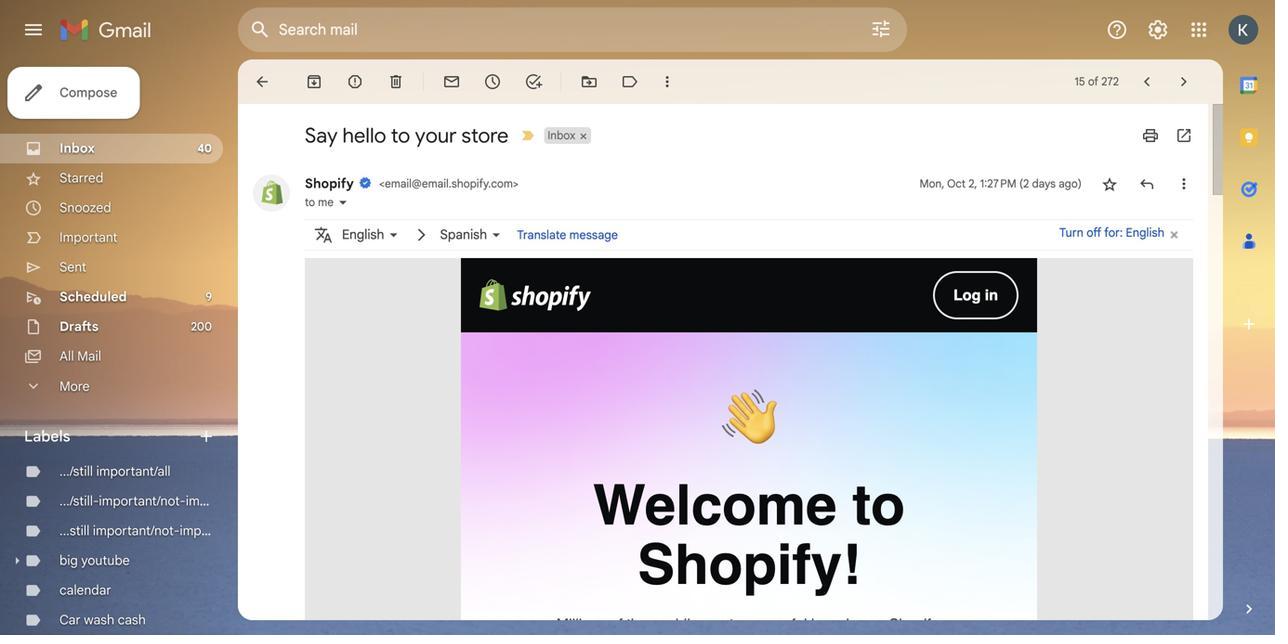 Task type: describe. For each thing, give the bounding box(es) containing it.
scheduled link
[[59, 289, 127, 305]]

say
[[305, 123, 338, 149]]

successful
[[738, 616, 807, 634]]

important for .../still-important/not-important
[[186, 494, 244, 510]]

of for 15
[[1088, 75, 1099, 89]]

mon, oct 2, 1:27 pm (2 days ago)
[[920, 177, 1082, 191]]

add to tasks image
[[524, 73, 543, 91]]

welcome
[[593, 474, 837, 538]]

sent link
[[59, 259, 86, 276]]

english list box
[[342, 223, 403, 248]]

me
[[318, 196, 334, 210]]

Not starred checkbox
[[1101, 175, 1119, 193]]

gmail image
[[59, 11, 161, 48]]

Search mail text field
[[279, 20, 818, 39]]

calendar link
[[59, 583, 111, 599]]

all
[[59, 349, 74, 365]]

inbox for "inbox" button
[[548, 129, 576, 143]]

delete image
[[387, 73, 405, 91]]

<
[[379, 177, 385, 191]]

main menu image
[[22, 19, 45, 41]]

snoozed
[[59, 200, 111, 216]]

.../still-important/not-important link
[[59, 494, 244, 510]]

the
[[627, 616, 648, 634]]

mark as unread image
[[443, 73, 461, 91]]

important
[[59, 230, 118, 246]]

.../still important/all link
[[59, 464, 171, 480]]

say hello to your store
[[305, 123, 509, 149]]

snoozed link
[[59, 200, 111, 216]]

0 horizontal spatial to
[[305, 196, 315, 210]]

translate message
[[517, 228, 618, 243]]

...still important/not-important
[[59, 523, 238, 540]]

millions
[[557, 616, 606, 634]]

for:
[[1105, 225, 1123, 240]]

big youtube link
[[59, 553, 130, 569]]

off
[[1087, 225, 1102, 240]]

spanish list box
[[440, 223, 506, 248]]

compose button
[[7, 67, 140, 119]]

of for millions
[[610, 616, 623, 634]]

spanish
[[440, 227, 487, 243]]

to me
[[305, 196, 334, 210]]

english option
[[342, 223, 384, 248]]

wash
[[84, 613, 114, 629]]

youtube
[[81, 553, 130, 569]]

inbox link
[[59, 140, 95, 157]]

scheduled
[[59, 289, 127, 305]]

brands
[[812, 616, 857, 634]]

car wash cash
[[59, 613, 146, 629]]

15
[[1075, 75, 1085, 89]]

important for ...still important/not-important
[[180, 523, 238, 540]]

snooze image
[[483, 73, 502, 91]]

back to inbox image
[[253, 73, 271, 91]]

2,
[[969, 177, 978, 191]]

labels navigation
[[0, 59, 244, 636]]

important/not- for .../still-
[[99, 494, 186, 510]]

archive image
[[305, 73, 324, 91]]

labels image
[[621, 73, 640, 91]]

1:27 pm
[[980, 177, 1017, 191]]

...still
[[59, 523, 90, 540]]

big
[[59, 553, 78, 569]]

move to image
[[580, 73, 599, 91]]

.../still important/all
[[59, 464, 171, 480]]

sent
[[59, 259, 86, 276]]

calendar
[[59, 583, 111, 599]]

your
[[415, 123, 457, 149]]

>
[[513, 177, 519, 191]]

more button
[[0, 372, 223, 402]]

more
[[59, 379, 90, 395]]

9
[[206, 291, 212, 304]]



Task type: vqa. For each thing, say whether or not it's contained in the screenshot.
Keyboard shortcuts on's Keyboard
no



Task type: locate. For each thing, give the bounding box(es) containing it.
of left the
[[610, 616, 623, 634]]

shopify.
[[889, 616, 942, 634]]

shopify cell
[[305, 176, 519, 192]]

hello
[[343, 123, 386, 149]]

to
[[391, 123, 410, 149], [305, 196, 315, 210], [853, 474, 905, 538]]

important down .../still-important/not-important
[[180, 523, 238, 540]]

drafts link
[[59, 319, 99, 335]]

advanced search options image
[[863, 10, 900, 47]]

inbox for inbox link
[[59, 140, 95, 157]]

tab list
[[1223, 59, 1276, 569]]

0 horizontal spatial of
[[610, 616, 623, 634]]

older image
[[1175, 73, 1194, 91]]

shopify logo image
[[470, 268, 601, 324]]

millions of the world's most successful brands use shopify.
[[557, 616, 942, 636]]

store
[[462, 123, 509, 149]]

cash
[[118, 613, 146, 629]]

important/not- down .../still-important/not-important link
[[93, 523, 180, 540]]

< email@email.shopify.com >
[[379, 177, 519, 191]]

welcome to shopify!
[[593, 474, 905, 598]]

inbox inside labels navigation
[[59, 140, 95, 157]]

inbox right store
[[548, 129, 576, 143]]

turn
[[1060, 225, 1084, 240]]

0 vertical spatial to
[[391, 123, 410, 149]]

inbox inside button
[[548, 129, 576, 143]]

important/all
[[96, 464, 171, 480]]

200
[[191, 320, 212, 334]]

important/not-
[[99, 494, 186, 510], [93, 523, 180, 540]]

email@email.shopify.com
[[385, 177, 513, 191]]

...still important/not-important link
[[59, 523, 238, 540]]

mail
[[77, 349, 101, 365]]

of right the 15
[[1088, 75, 1099, 89]]

drafts
[[59, 319, 99, 335]]

use
[[861, 616, 885, 634]]

starred link
[[59, 170, 103, 186]]

english right for:
[[1126, 225, 1165, 240]]

english
[[1126, 225, 1165, 240], [342, 227, 384, 243]]

verified sender image
[[359, 177, 372, 190]]

inbox
[[548, 129, 576, 143], [59, 140, 95, 157]]

to inside welcome to shopify!
[[853, 474, 905, 538]]

important up ...still important/not-important
[[186, 494, 244, 510]]

all mail
[[59, 349, 101, 365]]

272
[[1102, 75, 1119, 89]]

settings image
[[1147, 19, 1170, 41]]

inbox button
[[544, 127, 577, 144]]

mon, oct 2, 1:27 pm (2 days ago) cell
[[920, 175, 1082, 193]]

shopify!
[[638, 534, 861, 598]]

report spam image
[[346, 73, 364, 91]]

car
[[59, 613, 81, 629]]

0 horizontal spatial english
[[342, 227, 384, 243]]

all mail link
[[59, 349, 101, 365]]

message
[[570, 228, 618, 243]]

english down show details icon
[[342, 227, 384, 243]]

ago)
[[1059, 177, 1082, 191]]

40
[[197, 142, 212, 156]]

of
[[1088, 75, 1099, 89], [610, 616, 623, 634]]

1 vertical spatial of
[[610, 616, 623, 634]]

2 horizontal spatial to
[[853, 474, 905, 538]]

starred
[[59, 170, 103, 186]]

car wash cash link
[[59, 613, 146, 629]]

labels heading
[[24, 428, 197, 446]]

spanish option
[[440, 223, 487, 248]]

15 of 272
[[1075, 75, 1119, 89]]

world's
[[652, 616, 698, 634]]

1 vertical spatial to
[[305, 196, 315, 210]]

compose
[[59, 85, 118, 101]]

most
[[702, 616, 734, 634]]

.../still-
[[59, 494, 99, 510]]

0 vertical spatial important/not-
[[99, 494, 186, 510]]

1 vertical spatial important
[[180, 523, 238, 540]]

more image
[[658, 73, 677, 91]]

wave hello! image
[[714, 390, 785, 446]]

search mail image
[[244, 13, 277, 46]]

show details image
[[337, 197, 349, 208]]

translate
[[517, 228, 567, 243]]

0 vertical spatial important
[[186, 494, 244, 510]]

important/not- for ...still
[[93, 523, 180, 540]]

important
[[186, 494, 244, 510], [180, 523, 238, 540]]

shopify
[[305, 176, 354, 192]]

of inside millions of the world's most successful brands use shopify.
[[610, 616, 623, 634]]

0 vertical spatial of
[[1088, 75, 1099, 89]]

1 horizontal spatial english
[[1126, 225, 1165, 240]]

2 vertical spatial to
[[853, 474, 905, 538]]

0 horizontal spatial inbox
[[59, 140, 95, 157]]

.../still
[[59, 464, 93, 480]]

oct
[[947, 177, 966, 191]]

important link
[[59, 230, 118, 246]]

1 horizontal spatial to
[[391, 123, 410, 149]]

days
[[1032, 177, 1056, 191]]

mon,
[[920, 177, 945, 191]]

english inside list box
[[342, 227, 384, 243]]

(2
[[1020, 177, 1030, 191]]

labels
[[24, 428, 70, 446]]

shopify inc. image
[[253, 175, 290, 212]]

None search field
[[238, 7, 907, 52]]

turn off for: english
[[1060, 225, 1165, 240]]

important/not- up ...still important/not-important link
[[99, 494, 186, 510]]

newer image
[[1138, 73, 1157, 91]]

1 vertical spatial important/not-
[[93, 523, 180, 540]]

1 horizontal spatial inbox
[[548, 129, 576, 143]]

inbox up starred
[[59, 140, 95, 157]]

1 horizontal spatial of
[[1088, 75, 1099, 89]]

big youtube
[[59, 553, 130, 569]]

.../still-important/not-important
[[59, 494, 244, 510]]



